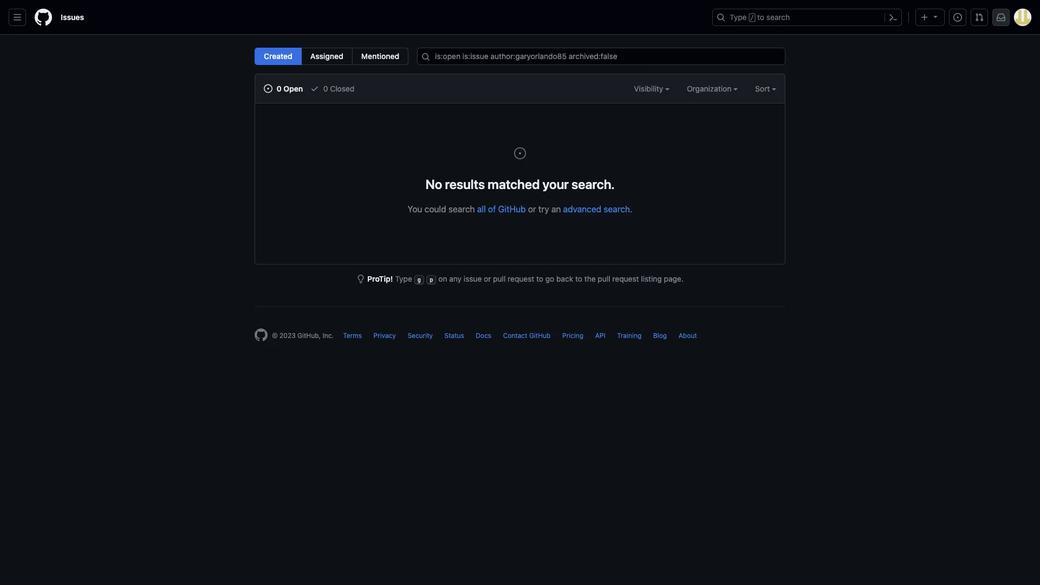 Task type: vqa. For each thing, say whether or not it's contained in the screenshot.
Docs at the left bottom of the page
yes



Task type: locate. For each thing, give the bounding box(es) containing it.
type left /
[[730, 13, 747, 22]]

github right the of
[[498, 204, 526, 214]]

/
[[750, 14, 754, 22]]

triangle down image
[[931, 12, 940, 21]]

1 vertical spatial type
[[395, 274, 412, 283]]

pull right issue
[[493, 274, 506, 283]]

training link
[[617, 332, 642, 339]]

0 vertical spatial or
[[528, 204, 536, 214]]

page.
[[664, 274, 684, 283]]

notifications image
[[997, 13, 1005, 22]]

pull right the
[[598, 274, 610, 283]]

request left go
[[508, 274, 534, 283]]

status
[[444, 332, 464, 339]]

assigned link
[[301, 48, 353, 65]]

0
[[277, 84, 282, 93], [323, 84, 328, 93]]

to right /
[[757, 13, 764, 22]]

api
[[595, 332, 605, 339]]

©
[[272, 332, 278, 339]]

type left g
[[395, 274, 412, 283]]

0 open link
[[264, 83, 303, 94]]

0 horizontal spatial type
[[395, 274, 412, 283]]

created link
[[255, 48, 302, 65]]

search right /
[[766, 13, 790, 22]]

to left go
[[536, 274, 543, 283]]

0 vertical spatial github
[[498, 204, 526, 214]]

you
[[408, 204, 422, 214]]

no
[[425, 176, 442, 191]]

command palette image
[[889, 13, 898, 22]]

footer containing © 2023 github, inc.
[[246, 306, 794, 369]]

0 horizontal spatial github
[[498, 204, 526, 214]]

1 horizontal spatial request
[[612, 274, 639, 283]]

or right issue
[[484, 274, 491, 283]]

2023
[[280, 332, 296, 339]]

0 right "check" icon
[[323, 84, 328, 93]]

privacy link
[[374, 332, 396, 339]]

issue opened image
[[953, 13, 962, 22], [514, 147, 527, 160]]

homepage image left issues at the left of the page
[[35, 9, 52, 26]]

request
[[508, 274, 534, 283], [612, 274, 639, 283]]

© 2023 github, inc.
[[272, 332, 334, 339]]

inc.
[[323, 332, 334, 339]]

0 horizontal spatial 0
[[277, 84, 282, 93]]

security link
[[408, 332, 433, 339]]

no results matched your search.
[[425, 176, 615, 191]]

type
[[730, 13, 747, 22], [395, 274, 412, 283]]

privacy
[[374, 332, 396, 339]]

1 horizontal spatial 0
[[323, 84, 328, 93]]

footer
[[246, 306, 794, 369]]

terms link
[[343, 332, 362, 339]]

1 0 from the left
[[277, 84, 282, 93]]

assigned
[[310, 52, 343, 61]]

0 open
[[275, 84, 303, 93]]

organization
[[687, 84, 733, 93]]

0 for open
[[277, 84, 282, 93]]

advanced
[[563, 204, 601, 214]]

1 horizontal spatial homepage image
[[255, 329, 268, 342]]

0 horizontal spatial or
[[484, 274, 491, 283]]

github
[[498, 204, 526, 214], [529, 332, 551, 339]]

search down 'search.'
[[604, 204, 630, 214]]

homepage image left ©
[[255, 329, 268, 342]]

0 horizontal spatial pull
[[493, 274, 506, 283]]

or left try
[[528, 204, 536, 214]]

github right the contact
[[529, 332, 551, 339]]

issue
[[464, 274, 482, 283]]

homepage image
[[35, 9, 52, 26], [255, 329, 268, 342]]

2 0 from the left
[[323, 84, 328, 93]]

0 for closed
[[323, 84, 328, 93]]

1 horizontal spatial pull
[[598, 274, 610, 283]]

1 horizontal spatial issue opened image
[[953, 13, 962, 22]]

issue opened image left git pull request image
[[953, 13, 962, 22]]

light bulb image
[[357, 275, 365, 283]]

2 request from the left
[[612, 274, 639, 283]]

search.
[[572, 176, 615, 191]]

request left listing at the top of the page
[[612, 274, 639, 283]]

0 right issue opened image
[[277, 84, 282, 93]]

visibility button
[[634, 83, 670, 94]]

plus image
[[920, 13, 929, 22]]

0 vertical spatial type
[[730, 13, 747, 22]]

search
[[766, 13, 790, 22], [448, 204, 475, 214], [604, 204, 630, 214]]

0 horizontal spatial request
[[508, 274, 534, 283]]

issues element
[[255, 48, 409, 65]]

an
[[551, 204, 561, 214]]

1 vertical spatial github
[[529, 332, 551, 339]]

0 horizontal spatial to
[[536, 274, 543, 283]]

contact github
[[503, 332, 551, 339]]

training
[[617, 332, 642, 339]]

visibility
[[634, 84, 665, 93]]

search left all
[[448, 204, 475, 214]]

g
[[417, 276, 421, 283]]

or
[[528, 204, 536, 214], [484, 274, 491, 283]]

Search all issues text field
[[417, 48, 785, 65]]

0 closed link
[[310, 83, 354, 94]]

1 horizontal spatial or
[[528, 204, 536, 214]]

status link
[[444, 332, 464, 339]]

to
[[757, 13, 764, 22], [536, 274, 543, 283], [575, 274, 582, 283]]

to left the
[[575, 274, 582, 283]]

try
[[538, 204, 549, 214]]

issue opened image up no results matched your search.
[[514, 147, 527, 160]]

0 horizontal spatial issue opened image
[[514, 147, 527, 160]]

pull
[[493, 274, 506, 283], [598, 274, 610, 283]]

0 horizontal spatial homepage image
[[35, 9, 52, 26]]

1 horizontal spatial github
[[529, 332, 551, 339]]



Task type: describe. For each thing, give the bounding box(es) containing it.
github,
[[297, 332, 321, 339]]

0 vertical spatial issue opened image
[[953, 13, 962, 22]]

matched
[[488, 176, 540, 191]]

search image
[[422, 53, 430, 61]]

back
[[556, 274, 573, 283]]

terms
[[343, 332, 362, 339]]

check image
[[310, 84, 319, 93]]

issue opened image
[[264, 84, 272, 93]]

protip!
[[367, 274, 393, 283]]

mentioned link
[[352, 48, 409, 65]]

blog link
[[653, 332, 667, 339]]

your
[[543, 176, 569, 191]]

contact github link
[[503, 332, 551, 339]]

on
[[438, 274, 447, 283]]

2 horizontal spatial to
[[757, 13, 764, 22]]

any
[[449, 274, 462, 283]]

listing
[[641, 274, 662, 283]]

p
[[430, 276, 433, 283]]

docs link
[[476, 332, 491, 339]]

1 request from the left
[[508, 274, 534, 283]]

type / to search
[[730, 13, 790, 22]]

closed
[[330, 84, 354, 93]]

results
[[445, 176, 485, 191]]

2 horizontal spatial search
[[766, 13, 790, 22]]

pricing link
[[562, 332, 584, 339]]

1 pull from the left
[[493, 274, 506, 283]]

0 horizontal spatial search
[[448, 204, 475, 214]]

1 horizontal spatial search
[[604, 204, 630, 214]]

1 horizontal spatial type
[[730, 13, 747, 22]]

contact
[[503, 332, 527, 339]]

go
[[545, 274, 554, 283]]

created
[[264, 52, 292, 61]]

issues
[[61, 13, 84, 22]]

about link
[[679, 332, 697, 339]]

1 vertical spatial or
[[484, 274, 491, 283]]

you could search all of github or try an advanced search .
[[408, 204, 632, 214]]

docs
[[476, 332, 491, 339]]

protip! type g
[[367, 274, 421, 283]]

mentioned
[[361, 52, 399, 61]]

advanced search link
[[563, 204, 630, 214]]

1 vertical spatial homepage image
[[255, 329, 268, 342]]

open
[[283, 84, 303, 93]]

1 horizontal spatial to
[[575, 274, 582, 283]]

all
[[477, 204, 486, 214]]

sort button
[[755, 83, 776, 94]]

.
[[630, 204, 632, 214]]

the
[[584, 274, 596, 283]]

pricing
[[562, 332, 584, 339]]

0 vertical spatial homepage image
[[35, 9, 52, 26]]

organization button
[[687, 83, 738, 94]]

0 closed
[[321, 84, 354, 93]]

blog
[[653, 332, 667, 339]]

api link
[[595, 332, 605, 339]]

could
[[425, 204, 446, 214]]

about
[[679, 332, 697, 339]]

sort
[[755, 84, 770, 93]]

git pull request image
[[975, 13, 984, 22]]

security
[[408, 332, 433, 339]]

Issues search field
[[417, 48, 785, 65]]

2 pull from the left
[[598, 274, 610, 283]]

of
[[488, 204, 496, 214]]

p on any issue or pull request to go back to the pull request listing page.
[[430, 274, 684, 283]]

all of github link
[[477, 204, 526, 214]]

1 vertical spatial issue opened image
[[514, 147, 527, 160]]



